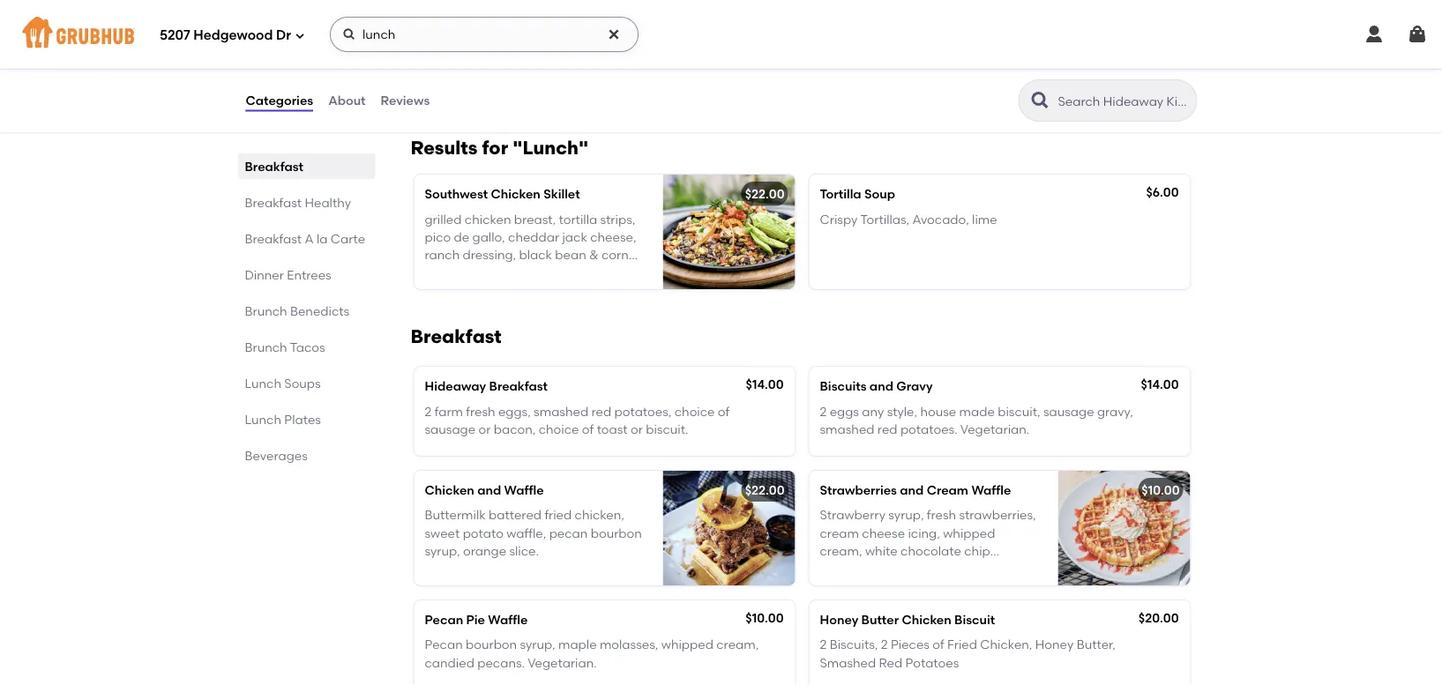 Task type: vqa. For each thing, say whether or not it's contained in the screenshot.
2 farm fresh eggs, smashed red potatoes, choice of sausage or bacon, choice of toast or biscuit.'s 2
yes



Task type: locate. For each thing, give the bounding box(es) containing it.
whipped right molasses, at the bottom left of page
[[662, 638, 714, 653]]

2 vertical spatial of
[[933, 638, 945, 653]]

southwest chicken skillet image
[[663, 175, 795, 289]]

0 horizontal spatial cream,
[[717, 638, 759, 653]]

1.3
[[427, 23, 439, 35]]

2 horizontal spatial of
[[933, 638, 945, 653]]

1 vertical spatial whipped
[[662, 638, 714, 653]]

sausage inside the 2 eggs any style, house made biscuit, sausage gravy, smashed red potatoes. vegetarian.
[[1044, 404, 1095, 419]]

cream, inside strawberry syrup, fresh strawberries, cream cheese icing, whipped cream, white chocolate chip crumble. vegetarian.
[[820, 544, 863, 559]]

2 horizontal spatial syrup,
[[889, 508, 924, 523]]

0 horizontal spatial and
[[478, 483, 501, 498]]

ranch
[[425, 247, 460, 262]]

fresh up icing,
[[927, 508, 957, 523]]

0 horizontal spatial min
[[326, 23, 346, 35]]

&
[[590, 247, 599, 262]]

lunch inside lunch plates tab
[[245, 412, 281, 427]]

0 horizontal spatial chicken
[[425, 483, 475, 498]]

1 vertical spatial lunch
[[245, 412, 281, 427]]

buttermilk
[[425, 508, 486, 523]]

red down any
[[878, 422, 898, 437]]

breakfast a la carte tab
[[245, 229, 368, 248]]

fresh for strawberries,
[[927, 508, 957, 523]]

breakfast for breakfast healthy
[[245, 195, 302, 210]]

and for biscuits
[[870, 379, 894, 394]]

fried
[[545, 508, 572, 523]]

vegetarian. down chocolate
[[876, 562, 945, 577]]

waffle
[[504, 483, 544, 498], [972, 483, 1012, 498], [488, 613, 528, 628]]

1 horizontal spatial syrup,
[[520, 638, 556, 653]]

honey up 'biscuits,'
[[820, 613, 859, 628]]

white
[[866, 544, 898, 559]]

$14.00
[[746, 377, 784, 392], [1141, 377, 1179, 392]]

pecan
[[549, 526, 588, 541]]

1 horizontal spatial $14.00
[[1141, 377, 1179, 392]]

1 vertical spatial sausage
[[425, 422, 476, 437]]

brunch inside tab
[[245, 304, 287, 319]]

house
[[921, 404, 957, 419]]

vegetarian. down made
[[961, 422, 1030, 437]]

0 horizontal spatial smashed
[[534, 404, 589, 419]]

brunch inside tab
[[245, 340, 287, 355]]

1 min from the left
[[326, 23, 346, 35]]

0 vertical spatial vegetarian.
[[961, 422, 1030, 437]]

0 vertical spatial $10.00
[[1142, 483, 1180, 498]]

bourbon inside "buttermilk battered fried chicken, sweet potato waffle, pecan bourbon syrup, orange slice."
[[591, 526, 642, 541]]

1 horizontal spatial sausage
[[1044, 404, 1095, 419]]

brunch tacos tab
[[245, 338, 368, 356]]

$6.00
[[1147, 185, 1179, 200]]

smashed
[[820, 656, 876, 671]]

biscuit
[[955, 613, 996, 628]]

0 vertical spatial $22.00
[[745, 187, 785, 202]]

1 horizontal spatial red
[[878, 422, 898, 437]]

0 vertical spatial brunch
[[245, 304, 287, 319]]

chicken
[[491, 187, 541, 202], [425, 483, 475, 498], [902, 613, 952, 628]]

1 horizontal spatial bourbon
[[591, 526, 642, 541]]

svg image
[[295, 30, 305, 41]]

2 vertical spatial vegetarian.
[[528, 656, 597, 671]]

vegetarian. inside the 2 eggs any style, house made biscuit, sausage gravy, smashed red potatoes. vegetarian.
[[961, 422, 1030, 437]]

fresh down 'hideaway breakfast'
[[466, 404, 496, 419]]

red inside the 2 eggs any style, house made biscuit, sausage gravy, smashed red potatoes. vegetarian.
[[878, 422, 898, 437]]

red up toast
[[592, 404, 612, 419]]

0 horizontal spatial red
[[592, 404, 612, 419]]

1 lunch from the top
[[245, 376, 281, 391]]

about button
[[328, 69, 367, 132]]

choice up biscuit.
[[675, 404, 715, 419]]

1 horizontal spatial choice
[[675, 404, 715, 419]]

2 brunch from the top
[[245, 340, 287, 355]]

black
[[519, 247, 552, 262]]

1 vertical spatial cream,
[[717, 638, 759, 653]]

grilled chicken breast, tortilla strips, pico de gallo,  cheddar jack cheese, ranch dressing,  black bean & corn salsa, rice, avocado
[[425, 212, 637, 280]]

waffle right pie
[[488, 613, 528, 628]]

syrup, inside pecan bourbon syrup, maple molasses, whipped cream, candied pecans. vegetarian.
[[520, 638, 556, 653]]

or left bacon,
[[479, 422, 491, 437]]

breakfast up breakfast healthy
[[245, 159, 304, 174]]

tortilla
[[820, 187, 862, 202]]

2 left farm
[[425, 404, 432, 419]]

1 horizontal spatial of
[[718, 404, 730, 419]]

and up battered
[[478, 483, 501, 498]]

of up potatoes
[[933, 638, 945, 653]]

0 vertical spatial red
[[592, 404, 612, 419]]

syrup, inside strawberry syrup, fresh strawberries, cream cheese icing, whipped cream, white chocolate chip crumble. vegetarian.
[[889, 508, 924, 523]]

0 horizontal spatial sausage
[[425, 422, 476, 437]]

1 horizontal spatial min
[[500, 23, 520, 35]]

2 vertical spatial syrup,
[[520, 638, 556, 653]]

waffle up battered
[[504, 483, 544, 498]]

sausage down farm
[[425, 422, 476, 437]]

and up any
[[870, 379, 894, 394]]

and
[[870, 379, 894, 394], [478, 483, 501, 498], [900, 483, 924, 498]]

1 horizontal spatial whipped
[[943, 526, 996, 541]]

breakfast a la carte
[[245, 231, 365, 246]]

2 $22.00 from the top
[[745, 483, 785, 498]]

or down potatoes,
[[631, 422, 643, 437]]

and for chicken
[[478, 483, 501, 498]]

1 horizontal spatial smashed
[[820, 422, 875, 437]]

breakfast healthy tab
[[245, 193, 368, 212]]

fresh
[[466, 404, 496, 419], [927, 508, 957, 523]]

2 up red
[[881, 638, 888, 653]]

0 vertical spatial honey
[[820, 613, 859, 628]]

0 horizontal spatial syrup,
[[425, 544, 460, 559]]

sausage
[[1044, 404, 1095, 419], [425, 422, 476, 437]]

lunch up the beverages
[[245, 412, 281, 427]]

0 vertical spatial fresh
[[466, 404, 496, 419]]

fresh inside strawberry syrup, fresh strawberries, cream cheese icing, whipped cream, white chocolate chip crumble. vegetarian.
[[927, 508, 957, 523]]

$10.00
[[1142, 483, 1180, 498], [746, 611, 784, 626]]

smashed down eggs
[[820, 422, 875, 437]]

2 for 2 biscuits, 2 pieces of fried chicken, honey butter, smashed red potatoes
[[820, 638, 827, 653]]

chicken
[[465, 212, 511, 227]]

2 up smashed
[[820, 638, 827, 653]]

search icon image
[[1030, 90, 1051, 111]]

red
[[592, 404, 612, 419], [878, 422, 898, 437]]

0 horizontal spatial $10.00
[[746, 611, 784, 626]]

lunch
[[245, 376, 281, 391], [245, 412, 281, 427]]

2 horizontal spatial and
[[900, 483, 924, 498]]

syrup, left maple
[[520, 638, 556, 653]]

fresh inside 2 farm fresh eggs, smashed red potatoes, choice of sausage or bacon, choice of toast or biscuit.
[[466, 404, 496, 419]]

$14.00 for of
[[746, 377, 784, 392]]

reviews
[[381, 93, 430, 108]]

breakfast left a at left
[[245, 231, 302, 246]]

southwest
[[425, 187, 488, 202]]

pecan bourbon syrup, maple molasses, whipped cream, candied pecans. vegetarian.
[[425, 638, 759, 671]]

1 vertical spatial syrup,
[[425, 544, 460, 559]]

whipped inside pecan bourbon syrup, maple molasses, whipped cream, candied pecans. vegetarian.
[[662, 638, 714, 653]]

fried
[[948, 638, 978, 653]]

waffle,
[[507, 526, 546, 541]]

2 inside the 2 eggs any style, house made biscuit, sausage gravy, smashed red potatoes. vegetarian.
[[820, 404, 827, 419]]

min
[[326, 23, 346, 35], [500, 23, 520, 35]]

cream
[[927, 483, 969, 498]]

brunch
[[245, 304, 287, 319], [245, 340, 287, 355]]

chicken up buttermilk
[[425, 483, 475, 498]]

0 vertical spatial pecan
[[425, 613, 463, 628]]

0 horizontal spatial or
[[479, 422, 491, 437]]

strawberries,
[[960, 508, 1037, 523]]

0 horizontal spatial of
[[582, 422, 594, 437]]

2 horizontal spatial chicken
[[902, 613, 952, 628]]

0 horizontal spatial $14.00
[[746, 377, 784, 392]]

2 lunch from the top
[[245, 412, 281, 427]]

0 vertical spatial chicken
[[491, 187, 541, 202]]

whipped up chip
[[943, 526, 996, 541]]

2 min from the left
[[500, 23, 520, 35]]

1 vertical spatial $10.00
[[746, 611, 784, 626]]

brunch down dinner
[[245, 304, 287, 319]]

1 vertical spatial chicken
[[425, 483, 475, 498]]

1 horizontal spatial cream,
[[820, 544, 863, 559]]

chicken up breast, on the left top
[[491, 187, 541, 202]]

0 vertical spatial syrup,
[[889, 508, 924, 523]]

of left toast
[[582, 422, 594, 437]]

lunch left soups
[[245, 376, 281, 391]]

pecan pie waffle
[[425, 613, 528, 628]]

1 $22.00 from the top
[[745, 187, 785, 202]]

Search for food, convenience, alcohol... search field
[[330, 17, 639, 52]]

results for "lunch"
[[411, 137, 589, 159]]

choice
[[675, 404, 715, 419], [539, 422, 579, 437]]

0 horizontal spatial whipped
[[662, 638, 714, 653]]

breakfast up breakfast a la carte at the left top
[[245, 195, 302, 210]]

option group
[[245, 0, 548, 44]]

brunch for brunch benedicts
[[245, 304, 287, 319]]

0 horizontal spatial choice
[[539, 422, 579, 437]]

brunch up lunch soups
[[245, 340, 287, 355]]

0 vertical spatial smashed
[[534, 404, 589, 419]]

of right potatoes,
[[718, 404, 730, 419]]

salsa,
[[425, 265, 459, 280]]

1 vertical spatial pecan
[[425, 638, 463, 653]]

2 biscuits, 2 pieces of fried chicken, honey butter, smashed red potatoes
[[820, 638, 1116, 671]]

syrup, up icing,
[[889, 508, 924, 523]]

1 horizontal spatial chicken
[[491, 187, 541, 202]]

5207
[[160, 27, 190, 43]]

1 vertical spatial red
[[878, 422, 898, 437]]

vegetarian.
[[961, 422, 1030, 437], [876, 562, 945, 577], [528, 656, 597, 671]]

1 vertical spatial vegetarian.
[[876, 562, 945, 577]]

smashed right eggs,
[[534, 404, 589, 419]]

min down delivery
[[326, 23, 346, 35]]

corn
[[602, 247, 629, 262]]

0 vertical spatial sausage
[[1044, 404, 1095, 419]]

2 $14.00 from the left
[[1141, 377, 1179, 392]]

1 horizontal spatial honey
[[1036, 638, 1074, 653]]

crumble.
[[820, 562, 873, 577]]

buttermilk battered fried chicken, sweet potato waffle, pecan bourbon syrup, orange slice.
[[425, 508, 642, 559]]

molasses,
[[600, 638, 659, 653]]

1 vertical spatial bourbon
[[466, 638, 517, 653]]

lime
[[972, 212, 998, 227]]

1 horizontal spatial vegetarian.
[[876, 562, 945, 577]]

pecan inside pecan bourbon syrup, maple molasses, whipped cream, candied pecans. vegetarian.
[[425, 638, 463, 653]]

waffle for waffle,
[[504, 483, 544, 498]]

dr
[[276, 27, 291, 43]]

maple
[[559, 638, 597, 653]]

1 horizontal spatial or
[[631, 422, 643, 437]]

0 vertical spatial lunch
[[245, 376, 281, 391]]

made
[[960, 404, 995, 419]]

any
[[862, 404, 884, 419]]

Search Hideaway Kitchen & Bar search field
[[1057, 93, 1192, 109]]

honey left butter, at the bottom right
[[1036, 638, 1074, 653]]

pecan up candied
[[425, 638, 463, 653]]

bourbon up pecans.
[[466, 638, 517, 653]]

$22.00
[[745, 187, 785, 202], [745, 483, 785, 498]]

results
[[411, 137, 478, 159]]

vegetarian. down maple
[[528, 656, 597, 671]]

2 horizontal spatial vegetarian.
[[961, 422, 1030, 437]]

lunch inside lunch soups tab
[[245, 376, 281, 391]]

cream,
[[820, 544, 863, 559], [717, 638, 759, 653]]

1 horizontal spatial and
[[870, 379, 894, 394]]

potatoes.
[[901, 422, 958, 437]]

dressing,
[[463, 247, 516, 262]]

cheddar
[[508, 230, 560, 245]]

vegetarian. inside strawberry syrup, fresh strawberries, cream cheese icing, whipped cream, white chocolate chip crumble. vegetarian.
[[876, 562, 945, 577]]

benedicts
[[290, 304, 350, 319]]

min right 20–30
[[500, 23, 520, 35]]

syrup, down sweet
[[425, 544, 460, 559]]

0 vertical spatial cream,
[[820, 544, 863, 559]]

brunch benedicts tab
[[245, 302, 368, 320]]

bourbon down chicken,
[[591, 526, 642, 541]]

1 vertical spatial brunch
[[245, 340, 287, 355]]

pecan left pie
[[425, 613, 463, 628]]

1 vertical spatial $22.00
[[745, 483, 785, 498]]

2 vertical spatial chicken
[[902, 613, 952, 628]]

and left cream
[[900, 483, 924, 498]]

southwest chicken skillet
[[425, 187, 580, 202]]

healthy
[[305, 195, 351, 210]]

2
[[425, 404, 432, 419], [820, 404, 827, 419], [820, 638, 827, 653], [881, 638, 888, 653]]

1 vertical spatial honey
[[1036, 638, 1074, 653]]

sausage left 'gravy,' on the right bottom of page
[[1044, 404, 1095, 419]]

2 farm fresh eggs, smashed red potatoes, choice of sausage or bacon, choice of toast or biscuit.
[[425, 404, 730, 437]]

strawberry syrup, fresh strawberries, cream cheese icing, whipped cream, white chocolate chip crumble. vegetarian.
[[820, 508, 1037, 577]]

lunch for lunch plates
[[245, 412, 281, 427]]

strawberries and cream waffle image
[[1058, 471, 1191, 586]]

pecan for pecan bourbon syrup, maple molasses, whipped cream, candied pecans. vegetarian.
[[425, 638, 463, 653]]

lunch plates tab
[[245, 410, 368, 429]]

0 vertical spatial whipped
[[943, 526, 996, 541]]

0 horizontal spatial vegetarian.
[[528, 656, 597, 671]]

$22.00 for tortilla
[[745, 187, 785, 202]]

or
[[479, 422, 491, 437], [631, 422, 643, 437]]

1 horizontal spatial fresh
[[927, 508, 957, 523]]

potatoes
[[906, 656, 959, 671]]

syrup,
[[889, 508, 924, 523], [425, 544, 460, 559], [520, 638, 556, 653]]

2 pecan from the top
[[425, 638, 463, 653]]

cream, inside pecan bourbon syrup, maple molasses, whipped cream, candied pecans. vegetarian.
[[717, 638, 759, 653]]

dinner entrees
[[245, 267, 332, 282]]

honey
[[820, 613, 859, 628], [1036, 638, 1074, 653]]

svg image
[[1364, 24, 1385, 45], [1407, 24, 1429, 45], [342, 27, 357, 41], [607, 27, 621, 41]]

about
[[328, 93, 366, 108]]

1 vertical spatial smashed
[[820, 422, 875, 437]]

beverages tab
[[245, 447, 368, 465]]

1 brunch from the top
[[245, 304, 287, 319]]

1 $14.00 from the left
[[746, 377, 784, 392]]

hideaway
[[425, 379, 486, 394]]

1 or from the left
[[479, 422, 491, 437]]

biscuit,
[[998, 404, 1041, 419]]

choice right bacon,
[[539, 422, 579, 437]]

0 horizontal spatial fresh
[[466, 404, 496, 419]]

honey butter chicken biscuit
[[820, 613, 996, 628]]

0 vertical spatial bourbon
[[591, 526, 642, 541]]

chicken up pieces
[[902, 613, 952, 628]]

20–30
[[467, 23, 498, 35]]

0 horizontal spatial bourbon
[[466, 638, 517, 653]]

rice,
[[462, 265, 487, 280]]

chicken,
[[575, 508, 625, 523]]

2 left eggs
[[820, 404, 827, 419]]

smashed inside 2 farm fresh eggs, smashed red potatoes, choice of sausage or bacon, choice of toast or biscuit.
[[534, 404, 589, 419]]

la
[[317, 231, 328, 246]]

1 vertical spatial fresh
[[927, 508, 957, 523]]

2 inside 2 farm fresh eggs, smashed red potatoes, choice of sausage or bacon, choice of toast or biscuit.
[[425, 404, 432, 419]]

entrees
[[287, 267, 332, 282]]

1 pecan from the top
[[425, 613, 463, 628]]

categories button
[[245, 69, 314, 132]]

hideaway breakfast
[[425, 379, 548, 394]]



Task type: describe. For each thing, give the bounding box(es) containing it.
25–40
[[293, 23, 324, 35]]

farm
[[435, 404, 463, 419]]

brunch for brunch tacos
[[245, 340, 287, 355]]

breakfast up hideaway
[[411, 326, 502, 348]]

butter,
[[1077, 638, 1116, 653]]

battered
[[489, 508, 542, 523]]

grilled
[[425, 212, 462, 227]]

whipped inside strawberry syrup, fresh strawberries, cream cheese icing, whipped cream, white chocolate chip crumble. vegetarian.
[[943, 526, 996, 541]]

$22.00 for strawberries
[[745, 483, 785, 498]]

breast,
[[514, 212, 556, 227]]

dinner entrees tab
[[245, 266, 368, 284]]

min inside delivery 25–40 min
[[326, 23, 346, 35]]

biscuits,
[[830, 638, 878, 653]]

0 vertical spatial choice
[[675, 404, 715, 419]]

breakfast healthy
[[245, 195, 351, 210]]

red inside 2 farm fresh eggs, smashed red potatoes, choice of sausage or bacon, choice of toast or biscuit.
[[592, 404, 612, 419]]

plates
[[284, 412, 321, 427]]

style,
[[887, 404, 918, 419]]

2 eggs any style, house made biscuit, sausage gravy, smashed red potatoes. vegetarian.
[[820, 404, 1134, 437]]

gravy
[[897, 379, 933, 394]]

lunch plates
[[245, 412, 321, 427]]

fresh for eggs,
[[466, 404, 496, 419]]

option group containing delivery 25–40 min
[[245, 0, 548, 44]]

tacos
[[290, 340, 325, 355]]

orange
[[463, 544, 507, 559]]

lunch soups tab
[[245, 374, 368, 393]]

chicken,
[[981, 638, 1033, 653]]

breakfast tab
[[245, 157, 368, 176]]

red
[[879, 656, 903, 671]]

2 for 2 eggs any style, house made biscuit, sausage gravy, smashed red potatoes. vegetarian.
[[820, 404, 827, 419]]

0 horizontal spatial honey
[[820, 613, 859, 628]]

gallo,
[[473, 230, 505, 245]]

chocolate
[[901, 544, 962, 559]]

breakfast up eggs,
[[489, 379, 548, 394]]

hedgewood
[[194, 27, 273, 43]]

delivery
[[298, 7, 340, 20]]

cheese
[[862, 526, 905, 541]]

vegetarian. inside pecan bourbon syrup, maple molasses, whipped cream, candied pecans. vegetarian.
[[528, 656, 597, 671]]

potato
[[463, 526, 504, 541]]

brunch tacos
[[245, 340, 325, 355]]

honey inside 2 biscuits, 2 pieces of fried chicken, honey butter, smashed red potatoes
[[1036, 638, 1074, 653]]

categories
[[246, 93, 313, 108]]

crispy
[[820, 212, 858, 227]]

waffle up 'strawberries,'
[[972, 483, 1012, 498]]

toast
[[597, 422, 628, 437]]

brunch benedicts
[[245, 304, 350, 319]]

of inside 2 biscuits, 2 pieces of fried chicken, honey butter, smashed red potatoes
[[933, 638, 945, 653]]

bourbon inside pecan bourbon syrup, maple molasses, whipped cream, candied pecans. vegetarian.
[[466, 638, 517, 653]]

•
[[459, 23, 463, 35]]

chip
[[965, 544, 991, 559]]

lunch soups
[[245, 376, 321, 391]]

2 or from the left
[[631, 422, 643, 437]]

2 for 2 farm fresh eggs, smashed red potatoes, choice of sausage or bacon, choice of toast or biscuit.
[[425, 404, 432, 419]]

and for strawberries
[[900, 483, 924, 498]]

breakfast for breakfast a la carte
[[245, 231, 302, 246]]

tortillas,
[[861, 212, 910, 227]]

cream
[[820, 526, 859, 541]]

pieces
[[891, 638, 930, 653]]

cheese,
[[590, 230, 637, 245]]

chicken and waffle
[[425, 483, 544, 498]]

strawberries and cream waffle
[[820, 483, 1012, 498]]

1 vertical spatial choice
[[539, 422, 579, 437]]

breakfast for breakfast tab at the top left of the page
[[245, 159, 304, 174]]

waffle for cream,
[[488, 613, 528, 628]]

biscuits
[[820, 379, 867, 394]]

beverages
[[245, 448, 308, 463]]

crispy tortillas, avocado, lime
[[820, 212, 998, 227]]

tortilla
[[559, 212, 598, 227]]

soups
[[284, 376, 321, 391]]

sweet
[[425, 526, 460, 541]]

sausage inside 2 farm fresh eggs, smashed red potatoes, choice of sausage or bacon, choice of toast or biscuit.
[[425, 422, 476, 437]]

pico
[[425, 230, 451, 245]]

smashed inside the 2 eggs any style, house made biscuit, sausage gravy, smashed red potatoes. vegetarian.
[[820, 422, 875, 437]]

chicken and waffle image
[[663, 471, 795, 586]]

soup
[[865, 187, 896, 202]]

avocado
[[490, 265, 544, 280]]

gravy,
[[1098, 404, 1134, 419]]

biscuits and gravy
[[820, 379, 933, 394]]

pickup
[[455, 7, 491, 20]]

strawberries
[[820, 483, 897, 498]]

min inside "pickup 1.3 mi • 20–30 min"
[[500, 23, 520, 35]]

bean
[[555, 247, 587, 262]]

lunch for lunch soups
[[245, 376, 281, 391]]

pie
[[466, 613, 485, 628]]

biscuit.
[[646, 422, 689, 437]]

$14.00 for gravy,
[[1141, 377, 1179, 392]]

0 vertical spatial of
[[718, 404, 730, 419]]

avocado,
[[913, 212, 970, 227]]

mi
[[443, 23, 455, 35]]

syrup, inside "buttermilk battered fried chicken, sweet potato waffle, pecan bourbon syrup, orange slice."
[[425, 544, 460, 559]]

jack
[[563, 230, 588, 245]]

pickup 1.3 mi • 20–30 min
[[427, 7, 520, 35]]

potatoes,
[[615, 404, 672, 419]]

for
[[482, 137, 508, 159]]

$20.00
[[1139, 611, 1179, 626]]

skillet
[[544, 187, 580, 202]]

pecan for pecan pie waffle
[[425, 613, 463, 628]]

butter
[[862, 613, 899, 628]]

a
[[305, 231, 314, 246]]

main navigation navigation
[[0, 0, 1443, 69]]

strips,
[[601, 212, 636, 227]]

tortilla soup
[[820, 187, 896, 202]]

reviews button
[[380, 69, 431, 132]]

dinner
[[245, 267, 284, 282]]

strawberry
[[820, 508, 886, 523]]

1 vertical spatial of
[[582, 422, 594, 437]]

1 horizontal spatial $10.00
[[1142, 483, 1180, 498]]



